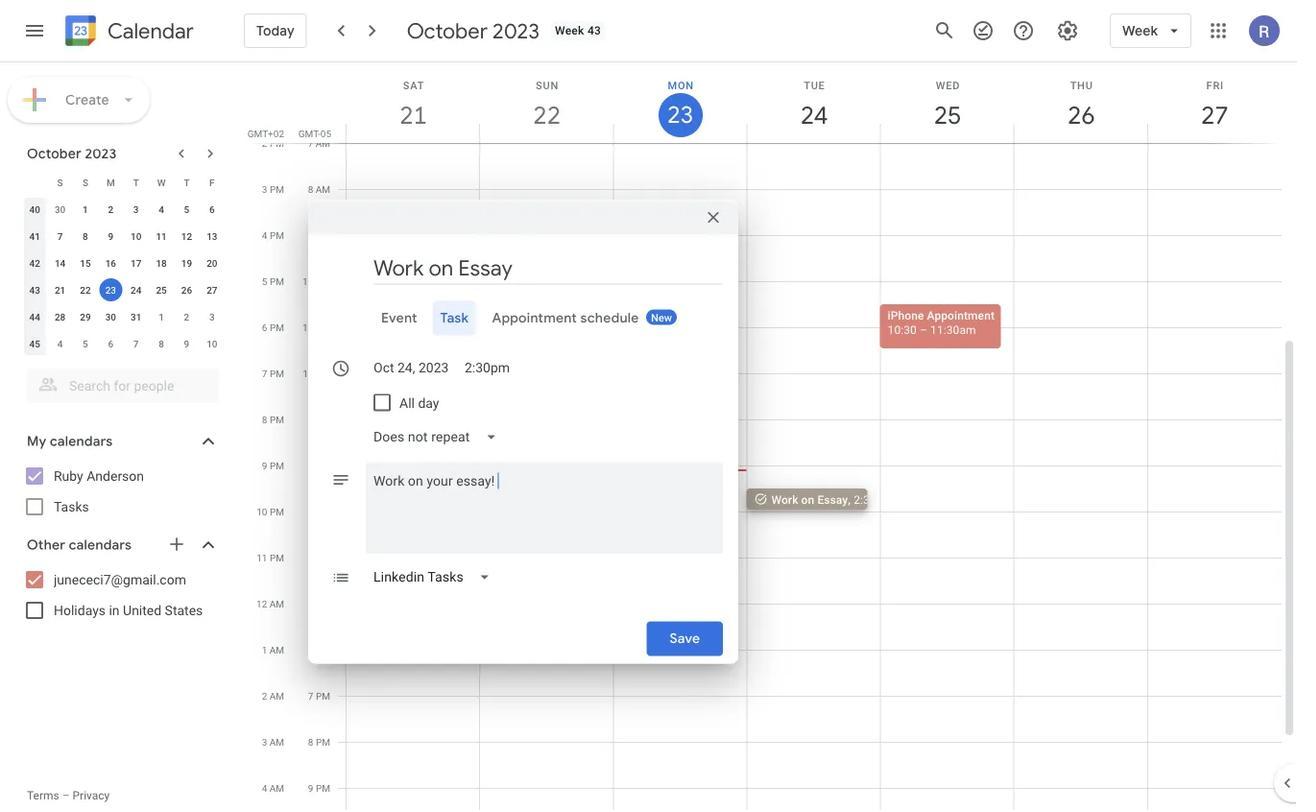 Task type: describe. For each thing, give the bounding box(es) containing it.
brunch button
[[346, 385, 467, 521]]

28
[[55, 311, 66, 323]]

26 inside october 2023 grid
[[181, 284, 192, 296]]

to
[[547, 309, 562, 322]]

week for week 43
[[555, 24, 584, 37]]

0 horizontal spatial 2 pm
[[262, 137, 284, 149]]

november 2 element
[[175, 305, 198, 328]]

0 vertical spatial october
[[407, 17, 488, 44]]

pm down 12 pm
[[316, 414, 330, 425]]

thu
[[1070, 79, 1093, 91]]

3 right november 2 element
[[209, 311, 215, 323]]

november 5 element
[[74, 332, 97, 355]]

24 inside column header
[[799, 99, 827, 131]]

41
[[29, 230, 40, 242]]

9 up 10 am
[[308, 229, 313, 241]]

row containing 41
[[22, 223, 225, 250]]

2 s from the left
[[82, 177, 88, 188]]

20
[[207, 257, 217, 269]]

16
[[105, 257, 116, 269]]

1 vertical spatial 7 pm
[[308, 690, 330, 702]]

1 horizontal spatial october 2023
[[407, 17, 540, 44]]

23 cell
[[98, 277, 123, 303]]

10 for 10 element
[[131, 230, 141, 242]]

18
[[156, 257, 167, 269]]

gmt+02
[[247, 128, 284, 139]]

work on essay , 2:30pm
[[771, 493, 893, 506]]

2:30pm inside button
[[657, 461, 696, 475]]

meeting
[[727, 458, 770, 472]]

12 for 12 am
[[256, 598, 267, 610]]

40
[[29, 204, 40, 215]]

25 element
[[150, 278, 173, 301]]

3 down 2 am
[[262, 736, 267, 748]]

14
[[55, 257, 66, 269]]

16 element
[[99, 252, 122, 275]]

25 link
[[926, 93, 970, 137]]

10 am
[[302, 276, 330, 287]]

0 horizontal spatial appointment
[[492, 310, 577, 327]]

1:30
[[621, 461, 643, 475]]

new
[[651, 312, 672, 324]]

november 8 element
[[150, 332, 173, 355]]

in
[[109, 603, 120, 618]]

tab list containing event
[[324, 301, 723, 336]]

2 left gmt-
[[262, 137, 267, 149]]

6 left november 7 element
[[108, 338, 113, 350]]

27 column header
[[1147, 62, 1282, 143]]

pm down '10 pm'
[[270, 552, 284, 564]]

row group inside october 2023 grid
[[22, 196, 225, 357]]

wed 25
[[933, 79, 960, 131]]

1 horizontal spatial 8 pm
[[308, 736, 330, 748]]

other
[[27, 537, 65, 554]]

44
[[29, 311, 40, 323]]

17 element
[[125, 252, 148, 275]]

29
[[80, 311, 91, 323]]

11 for 11
[[156, 230, 167, 242]]

22 inside '22' 'element'
[[80, 284, 91, 296]]

0 horizontal spatial october 2023
[[27, 145, 117, 162]]

my calendars
[[27, 433, 113, 450]]

12 am
[[256, 598, 284, 610]]

6 down the f
[[209, 204, 215, 215]]

19 element
[[175, 252, 198, 275]]

29 element
[[74, 305, 97, 328]]

0 horizontal spatial 5 pm
[[262, 276, 284, 287]]

am for 3 am
[[270, 736, 284, 748]]

my calendars list
[[4, 461, 238, 522]]

calendar heading
[[104, 18, 194, 45]]

create button
[[8, 77, 150, 123]]

sun 22
[[532, 79, 560, 131]]

row containing s
[[22, 169, 225, 196]]

reminder to clean button
[[479, 304, 601, 349]]

campus
[[681, 458, 724, 472]]

12 pm
[[303, 368, 330, 379]]

row containing 40
[[22, 196, 225, 223]]

8 am
[[308, 183, 330, 195]]

31
[[131, 311, 141, 323]]

27 inside october 2023 grid
[[207, 284, 217, 296]]

30 for '30' element
[[105, 311, 116, 323]]

brunch
[[353, 389, 390, 403]]

1 vertical spatial 4 pm
[[308, 552, 330, 564]]

7 left 05
[[308, 137, 313, 149]]

7 right "november 6" element
[[133, 338, 139, 350]]

gmt-05
[[298, 128, 331, 139]]

23 link
[[659, 93, 703, 137]]

7 right 2 am
[[308, 690, 313, 702]]

23, today element
[[99, 278, 122, 301]]

ruby anderson
[[54, 468, 144, 484]]

terms link
[[27, 789, 59, 803]]

27 inside column header
[[1200, 99, 1228, 131]]

pm right 4 am
[[316, 783, 330, 794]]

5 right '12 am'
[[308, 598, 313, 610]]

12 for 12 pm
[[303, 368, 313, 379]]

1 vertical spatial 2 pm
[[308, 460, 330, 471]]

4 up 11 element
[[159, 204, 164, 215]]

tue
[[804, 79, 825, 91]]

am for 1 am
[[270, 644, 284, 656]]

clean
[[565, 309, 601, 322]]

6 left 11 am
[[262, 322, 267, 333]]

9 right 4 am
[[308, 783, 313, 794]]

appointment inside iphone appointment 10:30 – 11:30am
[[927, 309, 995, 322]]

pm up '10 pm'
[[270, 460, 284, 471]]

am for 9 am
[[316, 229, 330, 241]]

1 vertical spatial ,
[[848, 493, 851, 506]]

november 9 element
[[175, 332, 198, 355]]

9 up '10 pm'
[[262, 460, 267, 471]]

15
[[80, 257, 91, 269]]

row containing 45
[[22, 330, 225, 357]]

row containing 43
[[22, 277, 225, 303]]

november 6 element
[[99, 332, 122, 355]]

8 right 3 am
[[308, 736, 313, 748]]

work
[[771, 493, 798, 506]]

holidays
[[54, 603, 106, 618]]

24 element
[[125, 278, 148, 301]]

10:30
[[888, 323, 917, 337]]

tasks
[[54, 499, 89, 515]]

november 3 element
[[200, 305, 224, 328]]

m
[[107, 177, 115, 188]]

10 for 10 pm
[[257, 506, 267, 518]]

1 horizontal spatial 43
[[588, 24, 601, 37]]

42
[[29, 257, 40, 269]]

9 left november 10 element
[[184, 338, 189, 350]]

1 vertical spatial 6 pm
[[308, 644, 330, 656]]

task button
[[433, 301, 477, 336]]

5 left 10 am
[[262, 276, 267, 287]]

fri 27
[[1200, 79, 1228, 131]]

pm right 1 am
[[316, 644, 330, 656]]

pm right 3 am
[[316, 736, 330, 748]]

22 column header
[[479, 62, 614, 143]]

18 element
[[150, 252, 173, 275]]

4 am
[[262, 783, 284, 794]]

grid containing 21
[[246, 62, 1297, 810]]

sat 21
[[398, 79, 426, 131]]

1 horizontal spatial 5 pm
[[308, 598, 330, 610]]

1 horizontal spatial 9 pm
[[308, 783, 330, 794]]

w
[[157, 177, 166, 188]]

other calendars button
[[4, 530, 238, 561]]

1 pm
[[308, 414, 330, 425]]

9 left 10 element
[[108, 230, 113, 242]]

junececi7@gmail.com
[[54, 572, 186, 588]]

22 link
[[525, 93, 569, 137]]

week button
[[1110, 8, 1192, 54]]

0 horizontal spatial 7 pm
[[262, 368, 284, 379]]

reminder to clean
[[487, 309, 601, 322]]

4 down 3 am
[[262, 783, 267, 794]]

2 down 1 pm
[[308, 460, 313, 471]]

8 up 15 element
[[83, 230, 88, 242]]

october 2023 grid
[[18, 169, 225, 357]]

21 link
[[391, 93, 436, 137]]

thu 26
[[1066, 79, 1094, 131]]

22 inside 22 column header
[[532, 99, 560, 131]]

7 right 41
[[57, 230, 63, 242]]

8 left november 9 element
[[159, 338, 164, 350]]

13 element
[[200, 225, 224, 248]]

5 up 12 element at top
[[184, 204, 189, 215]]

27 element
[[200, 278, 224, 301]]

Add description text field
[[366, 470, 723, 539]]

sun
[[536, 79, 559, 91]]

30 element
[[99, 305, 122, 328]]

am for 11 am
[[316, 322, 330, 333]]

21 column header
[[346, 62, 480, 143]]

45
[[29, 338, 40, 350]]

today
[[256, 22, 294, 39]]

f
[[209, 177, 215, 188]]

15 element
[[74, 252, 97, 275]]

13
[[207, 230, 217, 242]]

rescheduled
[[773, 458, 852, 472]]

terms
[[27, 789, 59, 803]]

pm left 1 pm
[[270, 414, 284, 425]]

add other calendars image
[[167, 535, 186, 554]]

3 right the f
[[262, 183, 267, 195]]

anderson
[[87, 468, 144, 484]]

iphone appointment 10:30 – 11:30am
[[888, 309, 995, 337]]

pm right '10 pm'
[[316, 506, 330, 518]]

november 7 element
[[125, 332, 148, 355]]

schedule
[[580, 310, 639, 327]]

4 right the 13 element on the top of page
[[262, 229, 267, 241]]

25 inside 25 element
[[156, 284, 167, 296]]

task
[[440, 310, 469, 327]]

pm right 11 pm
[[316, 552, 330, 564]]

pm left 12 pm
[[270, 368, 284, 379]]

week for week
[[1123, 22, 1158, 39]]



Task type: locate. For each thing, give the bounding box(es) containing it.
22 element
[[74, 278, 97, 301]]

5 pm left 10 am
[[262, 276, 284, 287]]

2 down m
[[108, 204, 113, 215]]

0 vertical spatial 25
[[933, 99, 960, 131]]

0 vertical spatial calendars
[[50, 433, 113, 450]]

calendars up junececi7@gmail.com on the bottom
[[69, 537, 132, 554]]

am down 8 am
[[316, 229, 330, 241]]

1 s from the left
[[57, 177, 63, 188]]

21 element
[[49, 278, 72, 301]]

12
[[181, 230, 192, 242], [303, 368, 313, 379], [256, 598, 267, 610]]

23 inside mon 23
[[666, 100, 693, 130]]

12 for 12
[[181, 230, 192, 242]]

1 vertical spatial 11
[[302, 322, 313, 333]]

11 for 11 am
[[302, 322, 313, 333]]

3 pm
[[262, 183, 284, 195], [308, 506, 330, 518]]

23 right '22' 'element'
[[105, 284, 116, 296]]

0 vertical spatial 30
[[55, 204, 66, 215]]

22 down sun
[[532, 99, 560, 131]]

, right on
[[848, 493, 851, 506]]

21 down sat
[[398, 99, 426, 131]]

8 down 7 am
[[308, 183, 313, 195]]

sat
[[403, 79, 425, 91]]

26 column header
[[1014, 62, 1148, 143]]

0 vertical spatial 21
[[398, 99, 426, 131]]

row
[[22, 169, 225, 196], [22, 196, 225, 223], [22, 223, 225, 250], [22, 250, 225, 277], [22, 277, 225, 303], [22, 303, 225, 330], [22, 330, 225, 357]]

week up sun
[[555, 24, 584, 37]]

1 horizontal spatial 30
[[105, 311, 116, 323]]

1 t from the left
[[133, 177, 139, 188]]

7 pm right 2 am
[[308, 690, 330, 702]]

2 horizontal spatial 11
[[302, 322, 313, 333]]

day
[[418, 395, 439, 411]]

new element
[[646, 310, 677, 325]]

– inside iphone appointment 10:30 – 11:30am
[[920, 323, 928, 337]]

week inside dropdown button
[[1123, 22, 1158, 39]]

event
[[381, 310, 417, 327]]

27 link
[[1193, 93, 1237, 137]]

pm left 9 am
[[270, 229, 284, 241]]

november 4 element
[[49, 332, 72, 355]]

appointment schedule
[[492, 310, 639, 327]]

2 down 1 am
[[262, 690, 267, 702]]

am for 10 am
[[316, 276, 330, 287]]

1 horizontal spatial 12
[[256, 598, 267, 610]]

1 horizontal spatial 23
[[666, 100, 693, 130]]

other calendars
[[27, 537, 132, 554]]

1 am
[[262, 644, 284, 656]]

1 vertical spatial 22
[[80, 284, 91, 296]]

11 for 11 pm
[[257, 552, 267, 564]]

4 pm
[[262, 229, 284, 241], [308, 552, 330, 564]]

, down campus
[[720, 473, 726, 486]]

Start time text field
[[465, 357, 511, 380]]

mon
[[668, 79, 694, 91]]

0 vertical spatial 8 pm
[[262, 414, 284, 425]]

calendars for my calendars
[[50, 433, 113, 450]]

1 vertical spatial calendars
[[69, 537, 132, 554]]

1 horizontal spatial 2:30pm
[[854, 493, 893, 506]]

0 horizontal spatial ,
[[720, 473, 726, 486]]

21 left '22' 'element'
[[55, 284, 66, 296]]

all
[[399, 395, 415, 411]]

calendars for other calendars
[[69, 537, 132, 554]]

0 horizontal spatial october
[[27, 145, 82, 162]]

4 pm left 9 am
[[262, 229, 284, 241]]

8
[[308, 183, 313, 195], [83, 230, 88, 242], [159, 338, 164, 350], [262, 414, 267, 425], [308, 736, 313, 748]]

pm right 2 am
[[316, 690, 330, 702]]

11 down 10 am
[[302, 322, 313, 333]]

1 vertical spatial 27
[[207, 284, 217, 296]]

43
[[588, 24, 601, 37], [29, 284, 40, 296]]

1 horizontal spatial 22
[[532, 99, 560, 131]]

6 row from the top
[[22, 303, 225, 330]]

row group containing 40
[[22, 196, 225, 357]]

10 element
[[125, 225, 148, 248]]

31 element
[[125, 305, 148, 328]]

0 vertical spatial 22
[[532, 99, 560, 131]]

0 vertical spatial ,
[[720, 473, 726, 486]]

0 vertical spatial 24
[[799, 99, 827, 131]]

24 right 23 cell
[[131, 284, 141, 296]]

21 inside "column header"
[[398, 99, 426, 131]]

0 vertical spatial 27
[[1200, 99, 1228, 131]]

pm right '12 am'
[[316, 598, 330, 610]]

10 up 11 pm
[[257, 506, 267, 518]]

25 column header
[[880, 62, 1015, 143]]

pm left 11 am
[[270, 322, 284, 333]]

1 vertical spatial 12
[[303, 368, 313, 379]]

create
[[65, 91, 109, 108]]

25 down wed at the right top of page
[[933, 99, 960, 131]]

2:30pm
[[657, 461, 696, 475], [854, 493, 893, 506]]

wed
[[936, 79, 960, 91]]

1 for november 1 element
[[159, 311, 164, 323]]

0 horizontal spatial 2023
[[85, 145, 117, 162]]

30 right 29 element
[[105, 311, 116, 323]]

11
[[156, 230, 167, 242], [302, 322, 313, 333], [257, 552, 267, 564]]

3 am
[[262, 736, 284, 748]]

2 horizontal spatial –
[[920, 323, 928, 337]]

s up september 30 element
[[57, 177, 63, 188]]

am
[[316, 137, 330, 149], [316, 183, 330, 195], [316, 229, 330, 241], [316, 276, 330, 287], [316, 322, 330, 333], [270, 598, 284, 610], [270, 644, 284, 656], [270, 690, 284, 702], [270, 736, 284, 748], [270, 783, 284, 794]]

october 2023 up sat
[[407, 17, 540, 44]]

24 down 'tue'
[[799, 99, 827, 131]]

11:30am
[[930, 323, 976, 337]]

week 43
[[555, 24, 601, 37]]

Search for people text field
[[38, 369, 207, 403]]

7 am
[[308, 137, 330, 149]]

26 inside column header
[[1066, 99, 1094, 131]]

1 down 12 pm
[[308, 414, 313, 425]]

0 horizontal spatial 24
[[131, 284, 141, 296]]

9 pm
[[262, 460, 284, 471], [308, 783, 330, 794]]

1 horizontal spatial week
[[1123, 22, 1158, 39]]

1 horizontal spatial 3 pm
[[308, 506, 330, 518]]

– right the 'terms' in the left of the page
[[62, 789, 70, 803]]

1 vertical spatial 43
[[29, 284, 40, 296]]

0 horizontal spatial 4 pm
[[262, 229, 284, 241]]

,
[[720, 473, 726, 486], [848, 493, 851, 506]]

7 left 12 pm
[[262, 368, 267, 379]]

0 horizontal spatial t
[[133, 177, 139, 188]]

1 horizontal spatial 4 pm
[[308, 552, 330, 564]]

30 right 40
[[55, 204, 66, 215]]

1 horizontal spatial 7 pm
[[308, 690, 330, 702]]

21 inside row group
[[55, 284, 66, 296]]

november 1 element
[[150, 305, 173, 328]]

am down 7 am
[[316, 183, 330, 195]]

1 vertical spatial 9 pm
[[308, 783, 330, 794]]

2 inside november 2 element
[[184, 311, 189, 323]]

tue 24
[[799, 79, 827, 131]]

0 horizontal spatial 2:30pm
[[657, 461, 696, 475]]

0 vertical spatial 2:30pm
[[657, 461, 696, 475]]

10 left 11 element
[[131, 230, 141, 242]]

0 horizontal spatial 23
[[105, 284, 116, 296]]

fri
[[1207, 79, 1224, 91]]

0 vertical spatial 9 pm
[[262, 460, 284, 471]]

24 link
[[792, 93, 836, 137]]

0 vertical spatial 26
[[1066, 99, 1094, 131]]

pm up 11 pm
[[270, 506, 284, 518]]

2 horizontal spatial 12
[[303, 368, 313, 379]]

mon 23
[[666, 79, 694, 130]]

1 horizontal spatial t
[[184, 177, 190, 188]]

calendars inside 'dropdown button'
[[50, 433, 113, 450]]

0 vertical spatial 43
[[588, 24, 601, 37]]

am for 7 am
[[316, 137, 330, 149]]

6 pm
[[262, 322, 284, 333], [308, 644, 330, 656]]

None search field
[[0, 361, 238, 403]]

05
[[320, 128, 331, 139]]

4
[[159, 204, 164, 215], [262, 229, 267, 241], [57, 338, 63, 350], [308, 552, 313, 564], [262, 783, 267, 794]]

12 inside october 2023 grid
[[181, 230, 192, 242]]

row containing 44
[[22, 303, 225, 330]]

am for 4 am
[[270, 783, 284, 794]]

3 right '10 pm'
[[308, 506, 313, 518]]

11 element
[[150, 225, 173, 248]]

7
[[308, 137, 313, 149], [57, 230, 63, 242], [133, 338, 139, 350], [262, 368, 267, 379], [308, 690, 313, 702]]

states
[[165, 603, 203, 618]]

12 down 11 am
[[303, 368, 313, 379]]

5 left "november 6" element
[[83, 338, 88, 350]]

2023 up m
[[85, 145, 117, 162]]

1 horizontal spatial 27
[[1200, 99, 1228, 131]]

21
[[398, 99, 426, 131], [55, 284, 66, 296]]

4 left november 5 element
[[57, 338, 63, 350]]

1 horizontal spatial appointment
[[927, 309, 995, 322]]

1 vertical spatial october 2023
[[27, 145, 117, 162]]

4 row from the top
[[22, 250, 225, 277]]

settings menu image
[[1056, 19, 1079, 42]]

1 row from the top
[[22, 169, 225, 196]]

1 vertical spatial 3 pm
[[308, 506, 330, 518]]

10 pm
[[257, 506, 284, 518]]

25 inside the wed 25
[[933, 99, 960, 131]]

1 vertical spatial 2023
[[85, 145, 117, 162]]

0 vertical spatial 4 pm
[[262, 229, 284, 241]]

5
[[184, 204, 189, 215], [262, 276, 267, 287], [83, 338, 88, 350], [308, 598, 313, 610]]

1 vertical spatial 8 pm
[[308, 736, 330, 748]]

30 for september 30 element
[[55, 204, 66, 215]]

calendars
[[50, 433, 113, 450], [69, 537, 132, 554]]

1 horizontal spatial ,
[[848, 493, 851, 506]]

26 element
[[175, 278, 198, 301]]

iphone
[[888, 309, 924, 322]]

10 right november 9 element
[[207, 338, 217, 350]]

0 horizontal spatial 8 pm
[[262, 414, 284, 425]]

1 horizontal spatial 6 pm
[[308, 644, 330, 656]]

20 element
[[200, 252, 224, 275]]

8 left 1 pm
[[262, 414, 267, 425]]

– inside button
[[646, 461, 654, 475]]

11 right 10 element
[[156, 230, 167, 242]]

None field
[[366, 420, 512, 455], [366, 560, 506, 595], [366, 420, 512, 455], [366, 560, 506, 595]]

9
[[308, 229, 313, 241], [108, 230, 113, 242], [184, 338, 189, 350], [262, 460, 267, 471], [308, 783, 313, 794]]

11 am
[[302, 322, 330, 333]]

2 am
[[262, 690, 284, 702]]

1 horizontal spatial s
[[82, 177, 88, 188]]

1 horizontal spatial 2 pm
[[308, 460, 330, 471]]

2 vertical spatial 12
[[256, 598, 267, 610]]

0 vertical spatial 23
[[666, 100, 693, 130]]

0 vertical spatial october 2023
[[407, 17, 540, 44]]

my calendars button
[[4, 426, 238, 457]]

0 horizontal spatial 12
[[181, 230, 192, 242]]

other calendars list
[[4, 565, 238, 626]]

23 down mon
[[666, 100, 693, 130]]

1 horizontal spatial 11
[[257, 552, 267, 564]]

1 down '12 am'
[[262, 644, 267, 656]]

am for 2 am
[[270, 690, 284, 702]]

reminder
[[487, 309, 544, 322]]

s left m
[[82, 177, 88, 188]]

tab list
[[324, 301, 723, 336]]

1 horizontal spatial 25
[[933, 99, 960, 131]]

0 horizontal spatial 6 pm
[[262, 322, 284, 333]]

october 2023
[[407, 17, 540, 44], [27, 145, 117, 162]]

7 pm left 12 pm
[[262, 368, 284, 379]]

t right m
[[133, 177, 139, 188]]

–
[[920, 323, 928, 337], [646, 461, 654, 475], [62, 789, 70, 803]]

on
[[801, 493, 815, 506]]

united
[[123, 603, 161, 618]]

1 for 1 pm
[[308, 414, 313, 425]]

am for 12 am
[[270, 598, 284, 610]]

17
[[131, 257, 141, 269]]

campus meeting rescheduled
[[681, 458, 852, 472]]

row containing 42
[[22, 250, 225, 277]]

24 inside october 2023 grid
[[131, 284, 141, 296]]

0 vertical spatial 2023
[[493, 17, 540, 44]]

1 for 1 am
[[262, 644, 267, 656]]

1:30 – 2:30pm
[[621, 461, 696, 475]]

0 vertical spatial 2 pm
[[262, 137, 284, 149]]

calendars inside dropdown button
[[69, 537, 132, 554]]

6 pm left 11 am
[[262, 322, 284, 333]]

calendar
[[108, 18, 194, 45]]

october 2023 up m
[[27, 145, 117, 162]]

pm left 10 am
[[270, 276, 284, 287]]

grid
[[246, 62, 1297, 810]]

24 column header
[[746, 62, 881, 143]]

11 inside october 2023 grid
[[156, 230, 167, 242]]

1 vertical spatial 26
[[181, 284, 192, 296]]

10 for november 10 element
[[207, 338, 217, 350]]

5 pm right '12 am'
[[308, 598, 330, 610]]

2023 left week 43
[[493, 17, 540, 44]]

2:30pm right the 1:30
[[657, 461, 696, 475]]

1:30 – 2:30pm button
[[613, 443, 716, 487]]

calendar element
[[61, 12, 194, 54]]

september 30 element
[[49, 198, 72, 221]]

0 horizontal spatial 27
[[207, 284, 217, 296]]

28 element
[[49, 305, 72, 328]]

43 left 21 element
[[29, 284, 40, 296]]

week
[[1123, 22, 1158, 39], [555, 24, 584, 37]]

22 right 21 element
[[80, 284, 91, 296]]

3 pm left 8 am
[[262, 183, 284, 195]]

week right settings menu image
[[1123, 22, 1158, 39]]

Start date text field
[[374, 357, 449, 380]]

0 vertical spatial –
[[920, 323, 928, 337]]

0 vertical spatial 5 pm
[[262, 276, 284, 287]]

10 for 10 am
[[302, 276, 313, 287]]

11 up '12 am'
[[257, 552, 267, 564]]

my
[[27, 433, 46, 450]]

43 inside row group
[[29, 284, 40, 296]]

am down 1 am
[[270, 690, 284, 702]]

8 pm
[[262, 414, 284, 425], [308, 736, 330, 748]]

– for terms – privacy
[[62, 789, 70, 803]]

10
[[131, 230, 141, 242], [302, 276, 313, 287], [207, 338, 217, 350], [257, 506, 267, 518]]

1 horizontal spatial –
[[646, 461, 654, 475]]

– right the 1:30
[[646, 461, 654, 475]]

ruby
[[54, 468, 83, 484]]

5 pm
[[262, 276, 284, 287], [308, 598, 330, 610]]

main drawer image
[[23, 19, 46, 42]]

2 pm
[[262, 137, 284, 149], [308, 460, 330, 471]]

october up september 30 element
[[27, 145, 82, 162]]

7 row from the top
[[22, 330, 225, 357]]

gmt-
[[298, 128, 320, 139]]

9 pm up '10 pm'
[[262, 460, 284, 471]]

1 vertical spatial –
[[646, 461, 654, 475]]

2 right november 1 element
[[184, 311, 189, 323]]

am up 1 am
[[270, 598, 284, 610]]

23 column header
[[613, 62, 747, 143]]

event button
[[374, 301, 425, 336]]

0 horizontal spatial 22
[[80, 284, 91, 296]]

26 right 25 element
[[181, 284, 192, 296]]

0 horizontal spatial 43
[[29, 284, 40, 296]]

1 horizontal spatial 2023
[[493, 17, 540, 44]]

row group
[[22, 196, 225, 357]]

2 vertical spatial –
[[62, 789, 70, 803]]

privacy link
[[73, 789, 110, 803]]

2 vertical spatial 11
[[257, 552, 267, 564]]

0 horizontal spatial s
[[57, 177, 63, 188]]

2 t from the left
[[184, 177, 190, 188]]

2 row from the top
[[22, 196, 225, 223]]

essay
[[817, 493, 848, 506]]

0 vertical spatial 6 pm
[[262, 322, 284, 333]]

1 horizontal spatial 24
[[799, 99, 827, 131]]

0 horizontal spatial week
[[555, 24, 584, 37]]

25 right the 24 element
[[156, 284, 167, 296]]

10 up 11 am
[[302, 276, 313, 287]]

6 right 1 am
[[308, 644, 313, 656]]

1 vertical spatial 30
[[105, 311, 116, 323]]

– for 1:30 – 2:30pm
[[646, 461, 654, 475]]

pm left gmt-
[[270, 137, 284, 149]]

1 horizontal spatial october
[[407, 17, 488, 44]]

1 vertical spatial 5 pm
[[308, 598, 330, 610]]

october up sat
[[407, 17, 488, 44]]

14 element
[[49, 252, 72, 275]]

1 vertical spatial october
[[27, 145, 82, 162]]

11 pm
[[257, 552, 284, 564]]

0 horizontal spatial 9 pm
[[262, 460, 284, 471]]

1 left november 2 element
[[159, 311, 164, 323]]

0 horizontal spatial –
[[62, 789, 70, 803]]

Add title text field
[[374, 254, 723, 283]]

5 row from the top
[[22, 277, 225, 303]]

9 am
[[308, 229, 330, 241]]

4 right 11 pm
[[308, 552, 313, 564]]

26 down thu
[[1066, 99, 1094, 131]]

3 row from the top
[[22, 223, 225, 250]]

november 10 element
[[200, 332, 224, 355]]

t
[[133, 177, 139, 188], [184, 177, 190, 188]]

pm down 1 pm
[[316, 460, 330, 471]]

am for 8 am
[[316, 183, 330, 195]]

pm left 8 am
[[270, 183, 284, 195]]

3 up 10 element
[[133, 204, 139, 215]]

9 pm right 4 am
[[308, 783, 330, 794]]

0 vertical spatial 3 pm
[[262, 183, 284, 195]]

0 horizontal spatial 25
[[156, 284, 167, 296]]

0 vertical spatial 12
[[181, 230, 192, 242]]

26 link
[[1059, 93, 1104, 137]]

0 horizontal spatial 21
[[55, 284, 66, 296]]

23 inside 23, today element
[[105, 284, 116, 296]]

12 element
[[175, 225, 198, 248]]

pm up 1 pm
[[316, 368, 330, 379]]

43 up 22 column header at the top
[[588, 24, 601, 37]]

0 horizontal spatial 11
[[156, 230, 167, 242]]

all day
[[399, 395, 439, 411]]

1 right september 30 element
[[83, 204, 88, 215]]

25
[[933, 99, 960, 131], [156, 284, 167, 296]]



Task type: vqa. For each thing, say whether or not it's contained in the screenshot.


